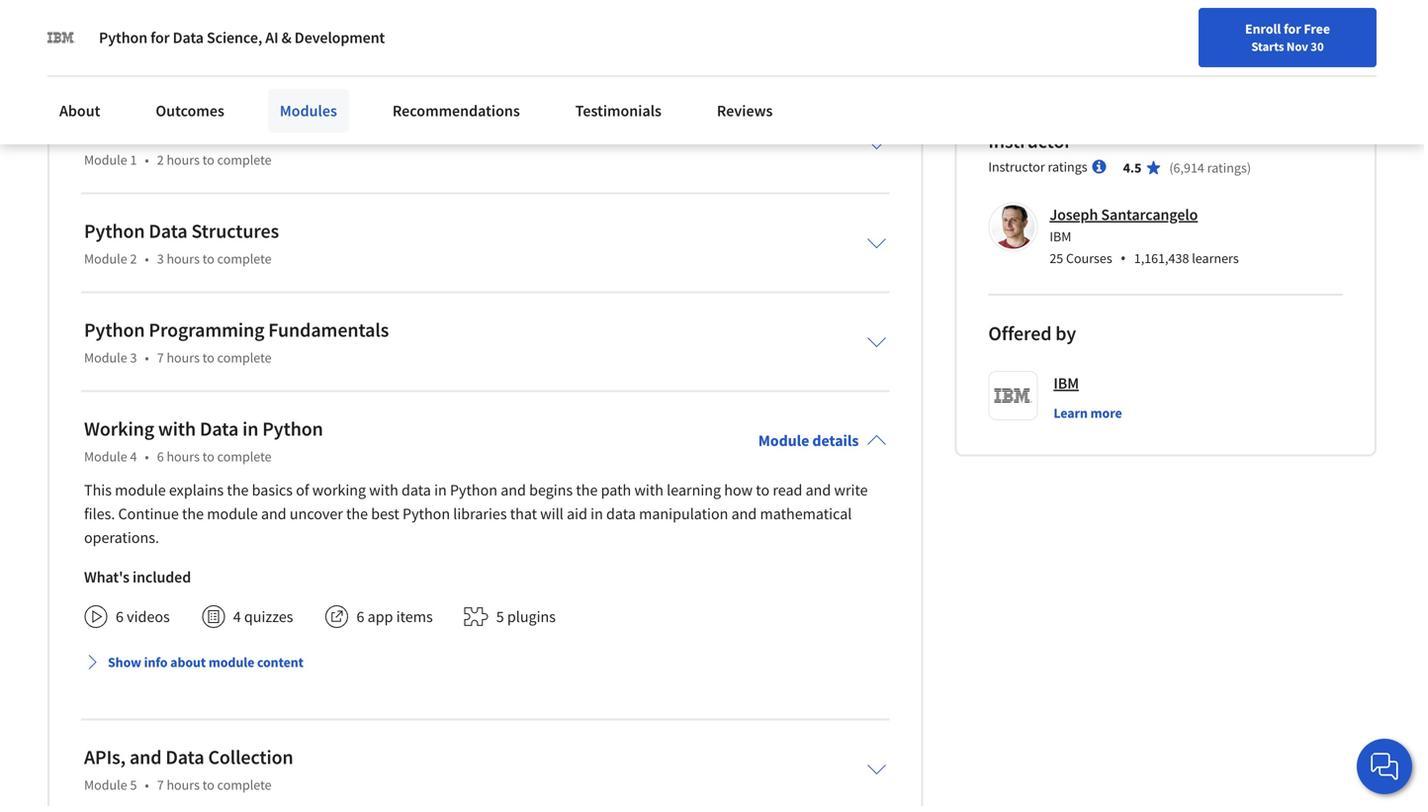 Task type: vqa. For each thing, say whether or not it's contained in the screenshot.
the bottommost PROJECT
no



Task type: describe. For each thing, give the bounding box(es) containing it.
career
[[999, 62, 1037, 80]]

joseph santarcangelo link
[[1050, 205, 1198, 225]]

coursera image
[[24, 56, 149, 87]]

0 vertical spatial module
[[115, 481, 166, 500]]

find your new career
[[913, 62, 1037, 80]]

and down basics
[[261, 504, 287, 524]]

complete inside working with data in python module 4 • 6 hours to complete
[[217, 448, 272, 466]]

of
[[296, 481, 309, 500]]

1 hours from the top
[[167, 151, 200, 169]]

module inside apis, and data collection module 5 • 7 hours to complete
[[84, 776, 127, 794]]

show
[[108, 654, 141, 671]]

fundamentals
[[268, 318, 389, 343]]

joseph santarcangelo ibm 25 courses • 1,161,438 learners
[[1050, 205, 1239, 269]]

new
[[970, 62, 996, 80]]

ibm link
[[1054, 371, 1079, 395]]

this
[[84, 481, 112, 500]]

to down the outcomes link
[[203, 151, 215, 169]]

about link
[[47, 89, 112, 133]]

by
[[1056, 321, 1077, 346]]

module 1 • 2 hours to complete
[[84, 151, 272, 169]]

the left basics
[[227, 481, 249, 500]]

2 horizontal spatial in
[[591, 504, 603, 524]]

items
[[396, 607, 433, 627]]

the left best
[[346, 504, 368, 524]]

to inside this module explains the basics of working with data in python and begins the path with learning how to read and write files. continue the module and uncover the best python libraries that will aid in data manipulation and mathematical operations.
[[756, 481, 770, 500]]

enroll for free starts nov 30
[[1246, 20, 1331, 54]]

• inside python data structures module 2 • 3 hours to complete
[[145, 250, 149, 268]]

• inside python programming fundamentals module 3 • 7 hours to complete
[[145, 349, 149, 367]]

3 inside python data structures module 2 • 3 hours to complete
[[157, 250, 164, 268]]

python data structures module 2 • 3 hours to complete
[[84, 219, 279, 268]]

recommendations link
[[381, 89, 532, 133]]

development
[[295, 28, 385, 47]]

complete inside python programming fundamentals module 3 • 7 hours to complete
[[217, 349, 272, 367]]

1 horizontal spatial in
[[434, 481, 447, 500]]

libraries
[[453, 504, 507, 524]]

show info about module content button
[[76, 645, 312, 680]]

best
[[371, 504, 400, 524]]

0 horizontal spatial data
[[402, 481, 431, 500]]

enroll
[[1246, 20, 1281, 38]]

find
[[913, 62, 938, 80]]

recommendations
[[393, 101, 520, 121]]

(
[[1170, 159, 1174, 177]]

1 vertical spatial module
[[207, 504, 258, 524]]

for for python
[[151, 28, 170, 47]]

6 for 6 videos
[[116, 607, 124, 627]]

instructor ratings
[[989, 158, 1088, 176]]

chat with us image
[[1369, 751, 1401, 783]]

show info about module content
[[108, 654, 304, 671]]

included
[[133, 568, 191, 587]]

read
[[47, 41, 82, 60]]

6,914
[[1174, 159, 1205, 177]]

app
[[368, 607, 393, 627]]

joseph
[[1050, 205, 1098, 225]]

data for with
[[200, 417, 239, 441]]

what's
[[84, 568, 129, 587]]

python up coursera image
[[99, 28, 147, 47]]

data for and
[[166, 745, 204, 770]]

25
[[1050, 250, 1064, 267]]

• inside joseph santarcangelo ibm 25 courses • 1,161,438 learners
[[1121, 248, 1127, 269]]

( 6,914 ratings )
[[1170, 159, 1252, 177]]

for for enroll
[[1284, 20, 1302, 38]]

reviews
[[717, 101, 773, 121]]

manipulation
[[639, 504, 729, 524]]

python inside python programming fundamentals module 3 • 7 hours to complete
[[84, 318, 145, 343]]

offered
[[989, 321, 1052, 346]]

3 inside python programming fundamentals module 3 • 7 hours to complete
[[130, 349, 137, 367]]

4.5
[[1123, 159, 1142, 177]]

write
[[834, 481, 868, 500]]

quizzes
[[244, 607, 293, 627]]

show notifications image
[[1195, 64, 1218, 88]]

1,161,438
[[1134, 250, 1190, 267]]

module details
[[759, 431, 859, 451]]

data for for
[[173, 28, 204, 47]]

learners
[[1192, 250, 1239, 267]]

continue
[[118, 504, 179, 524]]

aid
[[567, 504, 588, 524]]

module inside dropdown button
[[209, 654, 255, 671]]

python inside working with data in python module 4 • 6 hours to complete
[[262, 417, 323, 441]]

offered by
[[989, 321, 1077, 346]]

videos
[[127, 607, 170, 627]]

santarcangelo
[[1102, 205, 1198, 225]]

python up libraries at left
[[450, 481, 498, 500]]

this module explains the basics of working with data in python and begins the path with learning how to read and write files. continue the module and uncover the best python libraries that will aid in data manipulation and mathematical operations.
[[84, 481, 868, 548]]

structures
[[191, 219, 279, 244]]

instructor for instructor ratings
[[989, 158, 1045, 176]]

outcomes
[[156, 101, 224, 121]]

learn more button
[[1054, 403, 1123, 423]]

complete inside apis, and data collection module 5 • 7 hours to complete
[[217, 776, 272, 794]]

working
[[312, 481, 366, 500]]

english button
[[1047, 40, 1166, 104]]

files.
[[84, 504, 115, 524]]

6 inside working with data in python module 4 • 6 hours to complete
[[157, 448, 164, 466]]

0 horizontal spatial ratings
[[1048, 158, 1088, 176]]

details
[[813, 431, 859, 451]]

courses
[[1067, 250, 1113, 267]]

explains
[[169, 481, 224, 500]]

starts
[[1252, 39, 1285, 54]]

7 inside python programming fundamentals module 3 • 7 hours to complete
[[157, 349, 164, 367]]

1 horizontal spatial data
[[606, 504, 636, 524]]

1 horizontal spatial with
[[369, 481, 399, 500]]

to inside working with data in python module 4 • 6 hours to complete
[[203, 448, 215, 466]]

module inside python data structures module 2 • 3 hours to complete
[[84, 250, 127, 268]]

hours inside python programming fundamentals module 3 • 7 hours to complete
[[167, 349, 200, 367]]

1 vertical spatial ibm
[[1054, 374, 1079, 393]]



Task type: locate. For each thing, give the bounding box(es) containing it.
joseph santarcangelo image
[[992, 206, 1035, 249]]

ibm image
[[47, 24, 75, 51]]

that
[[510, 504, 537, 524]]

)
[[1247, 159, 1252, 177]]

30
[[1311, 39, 1324, 54]]

5
[[496, 607, 504, 627], [130, 776, 137, 794]]

1 instructor from the top
[[989, 129, 1072, 154]]

ibm up 25
[[1050, 228, 1072, 246]]

instructor up joseph santarcangelo icon
[[989, 158, 1045, 176]]

content
[[257, 654, 304, 671]]

•
[[145, 151, 149, 169], [1121, 248, 1127, 269], [145, 250, 149, 268], [145, 349, 149, 367], [145, 448, 149, 466], [145, 776, 149, 794]]

ratings up 'joseph'
[[1048, 158, 1088, 176]]

1 vertical spatial 7
[[157, 776, 164, 794]]

data left science,
[[173, 28, 204, 47]]

more
[[86, 41, 122, 60], [1091, 404, 1123, 422]]

to up explains
[[203, 448, 215, 466]]

module inside working with data in python module 4 • 6 hours to complete
[[84, 448, 127, 466]]

data down path
[[606, 504, 636, 524]]

python up of
[[262, 417, 323, 441]]

0 horizontal spatial more
[[86, 41, 122, 60]]

2 horizontal spatial 6
[[357, 607, 365, 627]]

hours inside apis, and data collection module 5 • 7 hours to complete
[[167, 776, 200, 794]]

3 up working at the bottom
[[130, 349, 137, 367]]

2 horizontal spatial with
[[635, 481, 664, 500]]

how
[[724, 481, 753, 500]]

4 complete from the top
[[217, 448, 272, 466]]

learning
[[667, 481, 721, 500]]

0 horizontal spatial 6
[[116, 607, 124, 627]]

0 horizontal spatial in
[[242, 417, 259, 441]]

with right path
[[635, 481, 664, 500]]

python for data science, ai & development
[[99, 28, 385, 47]]

for inside enroll for free starts nov 30
[[1284, 20, 1302, 38]]

modules
[[280, 101, 337, 121]]

learn more
[[1054, 404, 1123, 422]]

complete
[[217, 151, 272, 169], [217, 250, 272, 268], [217, 349, 272, 367], [217, 448, 272, 466], [217, 776, 272, 794]]

complete down programming
[[217, 349, 272, 367]]

for left science,
[[151, 28, 170, 47]]

testimonials link
[[564, 89, 674, 133]]

python inside python data structures module 2 • 3 hours to complete
[[84, 219, 145, 244]]

data inside working with data in python module 4 • 6 hours to complete
[[200, 417, 239, 441]]

1 horizontal spatial for
[[1284, 20, 1302, 38]]

reviews link
[[705, 89, 785, 133]]

hours inside working with data in python module 4 • 6 hours to complete
[[167, 448, 200, 466]]

with inside working with data in python module 4 • 6 hours to complete
[[158, 417, 196, 441]]

0 vertical spatial data
[[402, 481, 431, 500]]

1 horizontal spatial 3
[[157, 250, 164, 268]]

python right best
[[403, 504, 450, 524]]

3 complete from the top
[[217, 349, 272, 367]]

1 vertical spatial instructor
[[989, 158, 1045, 176]]

4 left quizzes
[[233, 607, 241, 627]]

6 left videos
[[116, 607, 124, 627]]

module down explains
[[207, 504, 258, 524]]

science,
[[207, 28, 262, 47]]

plugins
[[507, 607, 556, 627]]

ibm inside joseph santarcangelo ibm 25 courses • 1,161,438 learners
[[1050, 228, 1072, 246]]

None search field
[[282, 52, 608, 92]]

operations.
[[84, 528, 159, 548]]

and up mathematical
[[806, 481, 831, 500]]

basics
[[252, 481, 293, 500]]

will
[[540, 504, 564, 524]]

about
[[59, 101, 100, 121]]

with up best
[[369, 481, 399, 500]]

data left the collection
[[166, 745, 204, 770]]

3
[[157, 250, 164, 268], [130, 349, 137, 367]]

read more
[[47, 41, 122, 60]]

1 horizontal spatial 6
[[157, 448, 164, 466]]

read more button
[[47, 40, 122, 61]]

python left programming
[[84, 318, 145, 343]]

instructor
[[989, 129, 1072, 154], [989, 158, 1045, 176]]

6 app items
[[357, 607, 433, 627]]

what's included
[[84, 568, 191, 587]]

uncover
[[290, 504, 343, 524]]

data inside apis, and data collection module 5 • 7 hours to complete
[[166, 745, 204, 770]]

find your new career link
[[903, 59, 1047, 84]]

about
[[170, 654, 206, 671]]

2
[[157, 151, 164, 169], [130, 250, 137, 268]]

the down explains
[[182, 504, 204, 524]]

nov
[[1287, 39, 1309, 54]]

modules link
[[268, 89, 349, 133]]

ratings right 6,914
[[1208, 159, 1247, 177]]

1 horizontal spatial 5
[[496, 607, 504, 627]]

4 down working at the bottom
[[130, 448, 137, 466]]

2 vertical spatial module
[[209, 654, 255, 671]]

0 vertical spatial in
[[242, 417, 259, 441]]

2 vertical spatial in
[[591, 504, 603, 524]]

2 complete from the top
[[217, 250, 272, 268]]

hours inside python data structures module 2 • 3 hours to complete
[[167, 250, 200, 268]]

0 vertical spatial more
[[86, 41, 122, 60]]

python down 1
[[84, 219, 145, 244]]

apis,
[[84, 745, 126, 770]]

and down how
[[732, 504, 757, 524]]

0 horizontal spatial for
[[151, 28, 170, 47]]

banner navigation
[[16, 0, 557, 40]]

more inside learn more button
[[1091, 404, 1123, 422]]

5 complete from the top
[[217, 776, 272, 794]]

to down the collection
[[203, 776, 215, 794]]

more right learn
[[1091, 404, 1123, 422]]

module right about
[[209, 654, 255, 671]]

1 horizontal spatial 4
[[233, 607, 241, 627]]

4 inside working with data in python module 4 • 6 hours to complete
[[130, 448, 137, 466]]

with
[[158, 417, 196, 441], [369, 481, 399, 500], [635, 481, 664, 500]]

english
[[1082, 62, 1130, 82]]

more inside 'read more' button
[[86, 41, 122, 60]]

0 horizontal spatial with
[[158, 417, 196, 441]]

more for read more
[[86, 41, 122, 60]]

1 vertical spatial 2
[[130, 250, 137, 268]]

module up continue
[[115, 481, 166, 500]]

and
[[501, 481, 526, 500], [806, 481, 831, 500], [261, 504, 287, 524], [732, 504, 757, 524], [130, 745, 162, 770]]

more for learn more
[[1091, 404, 1123, 422]]

2 instructor from the top
[[989, 158, 1045, 176]]

and up that
[[501, 481, 526, 500]]

complete down the collection
[[217, 776, 272, 794]]

2 7 from the top
[[157, 776, 164, 794]]

ratings
[[1048, 158, 1088, 176], [1208, 159, 1247, 177]]

for up nov
[[1284, 20, 1302, 38]]

data left structures
[[149, 219, 188, 244]]

read
[[773, 481, 803, 500]]

ibm up learn
[[1054, 374, 1079, 393]]

1
[[130, 151, 137, 169]]

0 vertical spatial 7
[[157, 349, 164, 367]]

5 inside apis, and data collection module 5 • 7 hours to complete
[[130, 776, 137, 794]]

outcomes link
[[144, 89, 236, 133]]

complete up structures
[[217, 151, 272, 169]]

data inside python data structures module 2 • 3 hours to complete
[[149, 219, 188, 244]]

6 videos
[[116, 607, 170, 627]]

• inside apis, and data collection module 5 • 7 hours to complete
[[145, 776, 149, 794]]

&
[[282, 28, 292, 47]]

1 horizontal spatial more
[[1091, 404, 1123, 422]]

working
[[84, 417, 154, 441]]

with right working at the bottom
[[158, 417, 196, 441]]

begins
[[529, 481, 573, 500]]

testimonials
[[576, 101, 662, 121]]

to inside python programming fundamentals module 3 • 7 hours to complete
[[203, 349, 215, 367]]

4
[[130, 448, 137, 466], [233, 607, 241, 627]]

ibm
[[1050, 228, 1072, 246], [1054, 374, 1079, 393]]

4 hours from the top
[[167, 448, 200, 466]]

free
[[1304, 20, 1331, 38]]

3 hours from the top
[[167, 349, 200, 367]]

the up aid
[[576, 481, 598, 500]]

info
[[144, 654, 168, 671]]

0 vertical spatial 4
[[130, 448, 137, 466]]

complete inside python data structures module 2 • 3 hours to complete
[[217, 250, 272, 268]]

python programming fundamentals module 3 • 7 hours to complete
[[84, 318, 389, 367]]

module inside python programming fundamentals module 3 • 7 hours to complete
[[84, 349, 127, 367]]

instructor for instructor
[[989, 129, 1072, 154]]

7 inside apis, and data collection module 5 • 7 hours to complete
[[157, 776, 164, 794]]

3 up programming
[[157, 250, 164, 268]]

to right how
[[756, 481, 770, 500]]

instructor up instructor ratings
[[989, 129, 1072, 154]]

6 left app
[[357, 607, 365, 627]]

0 vertical spatial 2
[[157, 151, 164, 169]]

in inside working with data in python module 4 • 6 hours to complete
[[242, 417, 259, 441]]

0 vertical spatial ibm
[[1050, 228, 1072, 246]]

6 up continue
[[157, 448, 164, 466]]

5 plugins
[[496, 607, 556, 627]]

2 inside python data structures module 2 • 3 hours to complete
[[130, 250, 137, 268]]

for
[[1284, 20, 1302, 38], [151, 28, 170, 47]]

4 quizzes
[[233, 607, 293, 627]]

1 vertical spatial 5
[[130, 776, 137, 794]]

learn
[[1054, 404, 1088, 422]]

complete down structures
[[217, 250, 272, 268]]

to down structures
[[203, 250, 215, 268]]

and inside apis, and data collection module 5 • 7 hours to complete
[[130, 745, 162, 770]]

more right 'read'
[[86, 41, 122, 60]]

hours
[[167, 151, 200, 169], [167, 250, 200, 268], [167, 349, 200, 367], [167, 448, 200, 466], [167, 776, 200, 794]]

collection
[[208, 745, 293, 770]]

1 vertical spatial 3
[[130, 349, 137, 367]]

data up explains
[[200, 417, 239, 441]]

1 vertical spatial 4
[[233, 607, 241, 627]]

to inside apis, and data collection module 5 • 7 hours to complete
[[203, 776, 215, 794]]

1 complete from the top
[[217, 151, 272, 169]]

1 vertical spatial more
[[1091, 404, 1123, 422]]

module
[[84, 151, 127, 169], [84, 250, 127, 268], [84, 349, 127, 367], [759, 431, 810, 451], [84, 448, 127, 466], [84, 776, 127, 794]]

path
[[601, 481, 631, 500]]

complete up basics
[[217, 448, 272, 466]]

1 horizontal spatial ratings
[[1208, 159, 1247, 177]]

0 horizontal spatial 5
[[130, 776, 137, 794]]

1 vertical spatial data
[[606, 504, 636, 524]]

6 for 6 app items
[[357, 607, 365, 627]]

0 vertical spatial instructor
[[989, 129, 1072, 154]]

1 7 from the top
[[157, 349, 164, 367]]

to
[[203, 151, 215, 169], [203, 250, 215, 268], [203, 349, 215, 367], [203, 448, 215, 466], [756, 481, 770, 500], [203, 776, 215, 794]]

5 hours from the top
[[167, 776, 200, 794]]

working with data in python module 4 • 6 hours to complete
[[84, 417, 323, 466]]

module
[[115, 481, 166, 500], [207, 504, 258, 524], [209, 654, 255, 671]]

0 horizontal spatial 2
[[130, 250, 137, 268]]

0 horizontal spatial 3
[[130, 349, 137, 367]]

apis, and data collection module 5 • 7 hours to complete
[[84, 745, 293, 794]]

2 hours from the top
[[167, 250, 200, 268]]

and right apis,
[[130, 745, 162, 770]]

your
[[941, 62, 967, 80]]

mathematical
[[760, 504, 852, 524]]

0 horizontal spatial 4
[[130, 448, 137, 466]]

1 vertical spatial in
[[434, 481, 447, 500]]

0 vertical spatial 5
[[496, 607, 504, 627]]

1 horizontal spatial 2
[[157, 151, 164, 169]]

to down programming
[[203, 349, 215, 367]]

data right working
[[402, 481, 431, 500]]

• inside working with data in python module 4 • 6 hours to complete
[[145, 448, 149, 466]]

to inside python data structures module 2 • 3 hours to complete
[[203, 250, 215, 268]]

ai
[[265, 28, 278, 47]]

0 vertical spatial 3
[[157, 250, 164, 268]]



